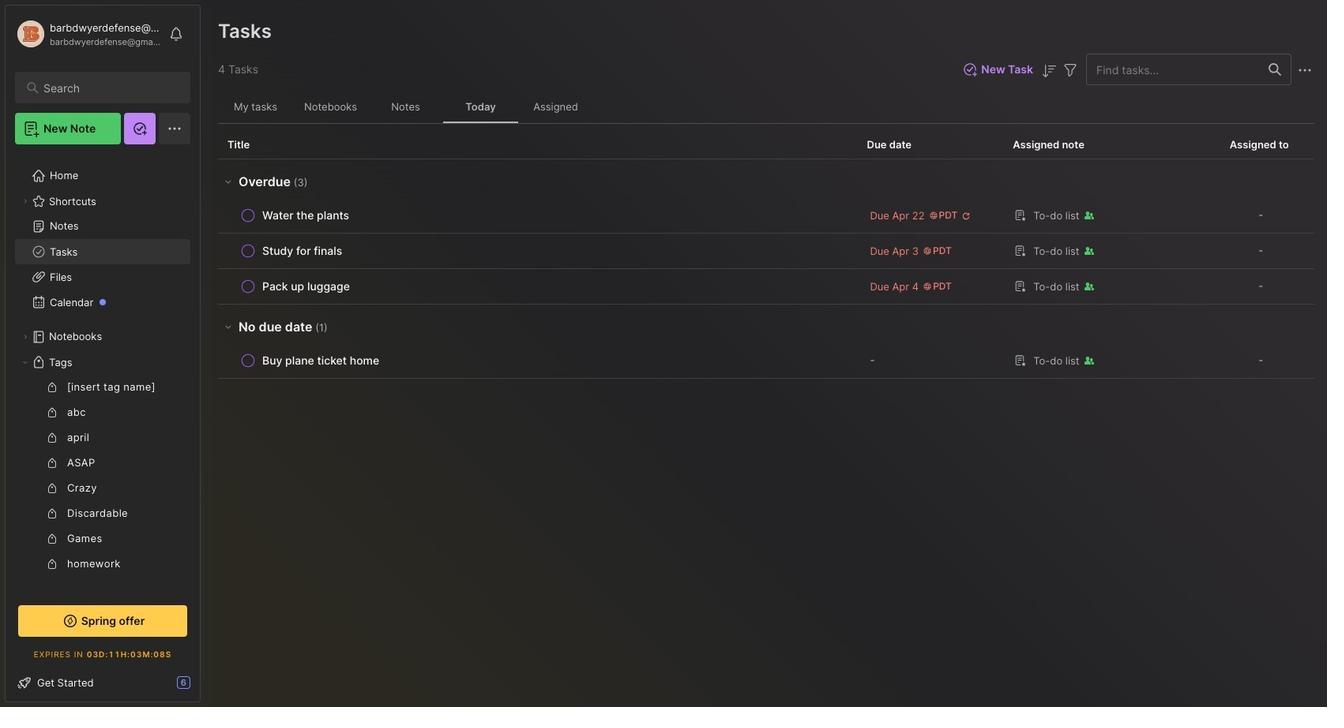 Task type: describe. For each thing, give the bounding box(es) containing it.
Help and Learning task checklist field
[[6, 671, 200, 696]]

expand notebooks image
[[21, 333, 30, 342]]

Account field
[[15, 18, 161, 50]]

Sort tasks by… field
[[1039, 60, 1058, 80]]

Find tasks… text field
[[1087, 56, 1259, 83]]

filter tasks image
[[1061, 61, 1080, 80]]

Filter tasks field
[[1061, 59, 1080, 80]]

expand tags image
[[21, 358, 30, 367]]

collapse overdue image
[[222, 175, 235, 188]]

collapse noduedate image
[[222, 321, 235, 333]]

study for finals 2 cell
[[262, 243, 342, 259]]



Task type: vqa. For each thing, say whether or not it's contained in the screenshot.
Collapse NoDueDate image
yes



Task type: locate. For each thing, give the bounding box(es) containing it.
More actions and view options field
[[1291, 59, 1314, 80]]

None search field
[[43, 78, 176, 97]]

main element
[[0, 0, 205, 708]]

row group
[[218, 160, 1314, 379]]

Search text field
[[43, 81, 176, 96]]

none search field inside main element
[[43, 78, 176, 97]]

pack up luggage 3 cell
[[262, 279, 350, 295]]

row
[[218, 198, 1314, 234], [227, 205, 848, 227], [218, 234, 1314, 269], [227, 240, 848, 262], [218, 269, 1314, 305], [227, 276, 848, 298], [218, 344, 1314, 379], [227, 350, 848, 372]]

tree
[[6, 154, 200, 708]]

click to collapse image
[[199, 679, 211, 697]]

group inside tree
[[15, 375, 190, 708]]

tree inside main element
[[6, 154, 200, 708]]

group
[[15, 375, 190, 708]]

buy plane ticket home 5 cell
[[262, 353, 379, 369]]

water the plants 1 cell
[[262, 208, 349, 224]]

more actions and view options image
[[1295, 61, 1314, 80]]



